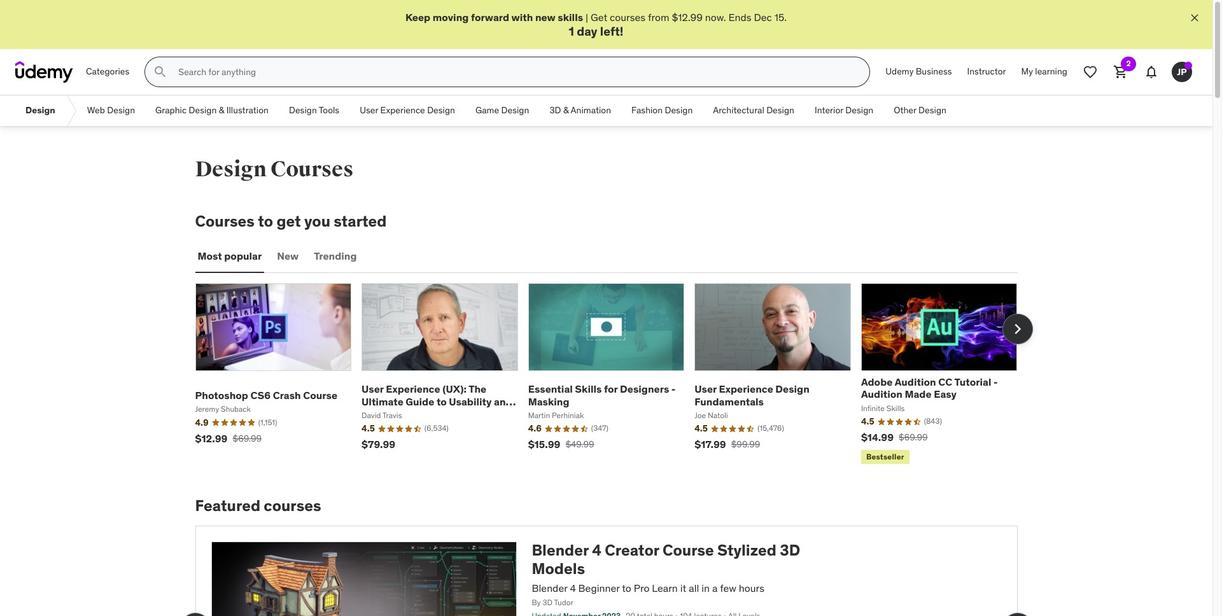 Task type: describe. For each thing, give the bounding box(es) containing it.
adobe
[[861, 376, 893, 388]]

arrow pointing to subcategory menu links image
[[65, 96, 77, 126]]

course for crash
[[303, 389, 338, 402]]

(ux):
[[443, 383, 467, 396]]

next image
[[1008, 319, 1028, 339]]

essential
[[528, 383, 573, 396]]

udemy business
[[886, 66, 952, 77]]

web design
[[87, 105, 135, 116]]

keep
[[406, 11, 431, 24]]

in
[[702, 582, 710, 595]]

ultimate
[[362, 395, 404, 408]]

adobe audition cc tutorial - audition made easy
[[861, 376, 998, 401]]

3d & animation
[[550, 105, 611, 116]]

2
[[1127, 59, 1131, 68]]

left!
[[600, 24, 624, 39]]

the
[[469, 383, 487, 396]]

photoshop cs6 crash course link
[[195, 389, 338, 402]]

most popular button
[[195, 241, 264, 272]]

started
[[334, 212, 387, 231]]

user experience (ux): the ultimate guide to usability and ux
[[362, 383, 512, 420]]

design tools link
[[279, 96, 350, 126]]

from
[[648, 11, 670, 24]]

a
[[712, 582, 718, 595]]

0 vertical spatial 4
[[592, 541, 602, 561]]

wishlist image
[[1083, 64, 1098, 80]]

0 horizontal spatial courses
[[264, 496, 321, 516]]

models
[[532, 559, 585, 579]]

photoshop
[[195, 389, 248, 402]]

0 vertical spatial 3d
[[550, 105, 561, 116]]

|
[[586, 11, 588, 24]]

photoshop cs6 crash course
[[195, 389, 338, 402]]

0 horizontal spatial 4
[[570, 582, 576, 595]]

my
[[1022, 66, 1033, 77]]

fashion design link
[[622, 96, 703, 126]]

design inside other design link
[[919, 105, 947, 116]]

you have alerts image
[[1185, 62, 1193, 70]]

user experience design
[[360, 105, 455, 116]]

audition left made
[[861, 388, 903, 401]]

graphic
[[155, 105, 187, 116]]

popular
[[224, 250, 262, 263]]

1 horizontal spatial courses
[[271, 156, 354, 183]]

courses to get you started
[[195, 212, 387, 231]]

course for creator
[[663, 541, 714, 561]]

easy
[[934, 388, 957, 401]]

- for essential skills for designers - masking
[[672, 383, 676, 396]]

close image
[[1189, 11, 1202, 24]]

udemy
[[886, 66, 914, 77]]

blender 4 creator course stylized 3d models blender 4 beginner to pro learn it all in a few hours by 3d tudor
[[532, 541, 801, 608]]

made
[[905, 388, 932, 401]]

user for user experience (ux): the ultimate guide to usability and ux
[[362, 383, 384, 396]]

illustration
[[226, 105, 269, 116]]

design inside fashion design "link"
[[665, 105, 693, 116]]

design inside graphic design & illustration link
[[189, 105, 217, 116]]

design link
[[15, 96, 65, 126]]

1 vertical spatial 3d
[[780, 541, 801, 561]]

categories
[[86, 66, 129, 77]]

web design link
[[77, 96, 145, 126]]

architectural design
[[713, 105, 795, 116]]

design inside design link
[[25, 105, 55, 116]]

graphic design & illustration link
[[145, 96, 279, 126]]

user experience design fundamentals
[[695, 383, 810, 408]]

1 & from the left
[[219, 105, 224, 116]]

instructor link
[[960, 57, 1014, 87]]

Search for anything text field
[[176, 61, 855, 83]]

0 vertical spatial to
[[258, 212, 273, 231]]

interior design link
[[805, 96, 884, 126]]

ends
[[729, 11, 752, 24]]

by
[[532, 598, 541, 608]]

you
[[304, 212, 330, 231]]

user for user experience design fundamentals
[[695, 383, 717, 396]]

business
[[916, 66, 952, 77]]

$12.99
[[672, 11, 703, 24]]

to inside user experience (ux): the ultimate guide to usability and ux
[[437, 395, 447, 408]]

2 blender from the top
[[532, 582, 568, 595]]

beginner
[[579, 582, 620, 595]]

with
[[512, 11, 533, 24]]

most
[[198, 250, 222, 263]]

design inside web design link
[[107, 105, 135, 116]]

experience for user experience (ux): the ultimate guide to usability and ux
[[386, 383, 440, 396]]

game design
[[476, 105, 529, 116]]

udemy image
[[15, 61, 73, 83]]

new button
[[275, 241, 301, 272]]

design inside user experience design link
[[427, 105, 455, 116]]



Task type: vqa. For each thing, say whether or not it's contained in the screenshot.
Industry-
no



Task type: locate. For each thing, give the bounding box(es) containing it.
1 vertical spatial course
[[663, 541, 714, 561]]

cs6
[[251, 389, 271, 402]]

design inside "game design" 'link'
[[501, 105, 529, 116]]

most popular
[[198, 250, 262, 263]]

experience for user experience design
[[380, 105, 425, 116]]

course inside carousel element
[[303, 389, 338, 402]]

experience inside user experience (ux): the ultimate guide to usability and ux
[[386, 383, 440, 396]]

categories button
[[78, 57, 137, 87]]

1 vertical spatial to
[[437, 395, 447, 408]]

user inside user experience design fundamentals
[[695, 383, 717, 396]]

adobe audition cc tutorial - audition made easy link
[[861, 376, 998, 401]]

few
[[720, 582, 737, 595]]

2 vertical spatial 3d
[[543, 598, 553, 608]]

experience inside user experience design fundamentals
[[719, 383, 773, 396]]

2 link
[[1106, 57, 1137, 87]]

user experience design link
[[350, 96, 465, 126]]

user right "tools"
[[360, 105, 378, 116]]

trending
[[314, 250, 357, 263]]

other design link
[[884, 96, 957, 126]]

usability
[[449, 395, 492, 408]]

interior design
[[815, 105, 874, 116]]

cc
[[939, 376, 953, 388]]

1 vertical spatial courses
[[264, 496, 321, 516]]

0 horizontal spatial to
[[258, 212, 273, 231]]

1 horizontal spatial 4
[[592, 541, 602, 561]]

interior
[[815, 105, 844, 116]]

1 horizontal spatial to
[[437, 395, 447, 408]]

to left get
[[258, 212, 273, 231]]

to inside "blender 4 creator course stylized 3d models blender 4 beginner to pro learn it all in a few hours by 3d tudor"
[[622, 582, 632, 595]]

to
[[258, 212, 273, 231], [437, 395, 447, 408], [622, 582, 632, 595]]

2 vertical spatial to
[[622, 582, 632, 595]]

new
[[535, 11, 556, 24]]

1 horizontal spatial &
[[563, 105, 569, 116]]

trending button
[[311, 241, 359, 272]]

1 horizontal spatial -
[[994, 376, 998, 388]]

course inside "blender 4 creator course stylized 3d models blender 4 beginner to pro learn it all in a few hours by 3d tudor"
[[663, 541, 714, 561]]

user for user experience design
[[360, 105, 378, 116]]

instructor
[[968, 66, 1006, 77]]

experience
[[380, 105, 425, 116], [386, 383, 440, 396], [719, 383, 773, 396]]

blender up by
[[532, 582, 568, 595]]

jp
[[1177, 66, 1187, 78]]

architectural design link
[[703, 96, 805, 126]]

game
[[476, 105, 499, 116]]

courses
[[271, 156, 354, 183], [195, 212, 255, 231]]

& left illustration
[[219, 105, 224, 116]]

0 horizontal spatial &
[[219, 105, 224, 116]]

web
[[87, 105, 105, 116]]

my learning link
[[1014, 57, 1075, 87]]

jp link
[[1167, 57, 1198, 87]]

my learning
[[1022, 66, 1068, 77]]

user right designers at the right of the page
[[695, 383, 717, 396]]

masking
[[528, 395, 570, 408]]

design tools
[[289, 105, 339, 116]]

3d left the 'animation'
[[550, 105, 561, 116]]

game design link
[[465, 96, 540, 126]]

hours
[[739, 582, 765, 595]]

15.
[[775, 11, 787, 24]]

forward
[[471, 11, 509, 24]]

course up "it"
[[663, 541, 714, 561]]

course right crash
[[303, 389, 338, 402]]

audition left cc
[[895, 376, 936, 388]]

featured courses
[[195, 496, 321, 516]]

all
[[689, 582, 699, 595]]

1 horizontal spatial courses
[[610, 11, 646, 24]]

to left the 'pro'
[[622, 582, 632, 595]]

design
[[25, 105, 55, 116], [107, 105, 135, 116], [189, 105, 217, 116], [289, 105, 317, 116], [427, 105, 455, 116], [501, 105, 529, 116], [665, 105, 693, 116], [767, 105, 795, 116], [846, 105, 874, 116], [919, 105, 947, 116], [195, 156, 267, 183], [776, 383, 810, 396]]

fundamentals
[[695, 395, 764, 408]]

1 vertical spatial courses
[[195, 212, 255, 231]]

carousel element
[[195, 283, 1033, 467]]

0 vertical spatial course
[[303, 389, 338, 402]]

tools
[[319, 105, 339, 116]]

submit search image
[[153, 64, 168, 80]]

graphic design & illustration
[[155, 105, 269, 116]]

essential skills for designers - masking
[[528, 383, 676, 408]]

design inside 'architectural design' link
[[767, 105, 795, 116]]

moving
[[433, 11, 469, 24]]

4 up tudor
[[570, 582, 576, 595]]

blender up tudor
[[532, 541, 589, 561]]

user experience design fundamentals link
[[695, 383, 810, 408]]

user up ux
[[362, 383, 384, 396]]

design inside "design tools" link
[[289, 105, 317, 116]]

new
[[277, 250, 299, 263]]

learning
[[1036, 66, 1068, 77]]

1
[[569, 24, 574, 39]]

- inside adobe audition cc tutorial - audition made easy
[[994, 376, 998, 388]]

design inside interior design link
[[846, 105, 874, 116]]

skills
[[558, 11, 583, 24]]

0 horizontal spatial course
[[303, 389, 338, 402]]

- right designers at the right of the page
[[672, 383, 676, 396]]

to right guide
[[437, 395, 447, 408]]

design inside user experience design fundamentals
[[776, 383, 810, 396]]

audition
[[895, 376, 936, 388], [861, 388, 903, 401]]

essential skills for designers - masking link
[[528, 383, 676, 408]]

day
[[577, 24, 598, 39]]

2 horizontal spatial to
[[622, 582, 632, 595]]

other design
[[894, 105, 947, 116]]

1 vertical spatial 4
[[570, 582, 576, 595]]

4 left the creator
[[592, 541, 602, 561]]

0 horizontal spatial courses
[[195, 212, 255, 231]]

for
[[604, 383, 618, 396]]

courses up the you
[[271, 156, 354, 183]]

2 & from the left
[[563, 105, 569, 116]]

get
[[277, 212, 301, 231]]

fashion
[[632, 105, 663, 116]]

guide
[[406, 395, 434, 408]]

3d & animation link
[[540, 96, 622, 126]]

courses inside keep moving forward with new skills | get courses from $12.99 now. ends dec 15. 1 day left!
[[610, 11, 646, 24]]

courses up most popular
[[195, 212, 255, 231]]

creator
[[605, 541, 659, 561]]

it
[[680, 582, 687, 595]]

3d
[[550, 105, 561, 116], [780, 541, 801, 561], [543, 598, 553, 608]]

blender
[[532, 541, 589, 561], [532, 582, 568, 595]]

courses
[[610, 11, 646, 24], [264, 496, 321, 516]]

user inside user experience (ux): the ultimate guide to usability and ux
[[362, 383, 384, 396]]

0 horizontal spatial -
[[672, 383, 676, 396]]

1 vertical spatial blender
[[532, 582, 568, 595]]

- right tutorial
[[994, 376, 998, 388]]

dec
[[754, 11, 772, 24]]

pro
[[634, 582, 650, 595]]

now.
[[705, 11, 726, 24]]

stylized
[[718, 541, 777, 561]]

keep moving forward with new skills | get courses from $12.99 now. ends dec 15. 1 day left!
[[406, 11, 787, 39]]

learn
[[652, 582, 678, 595]]

notifications image
[[1144, 64, 1159, 80]]

4
[[592, 541, 602, 561], [570, 582, 576, 595]]

tudor
[[554, 598, 574, 608]]

& left the 'animation'
[[563, 105, 569, 116]]

0 vertical spatial blender
[[532, 541, 589, 561]]

- inside essential skills for designers - masking
[[672, 383, 676, 396]]

experience for user experience design fundamentals
[[719, 383, 773, 396]]

crash
[[273, 389, 301, 402]]

0 vertical spatial courses
[[271, 156, 354, 183]]

user
[[360, 105, 378, 116], [362, 383, 384, 396], [695, 383, 717, 396]]

skills
[[575, 383, 602, 396]]

3d right stylized
[[780, 541, 801, 561]]

&
[[219, 105, 224, 116], [563, 105, 569, 116]]

architectural
[[713, 105, 765, 116]]

- for adobe audition cc tutorial - audition made easy
[[994, 376, 998, 388]]

1 horizontal spatial course
[[663, 541, 714, 561]]

shopping cart with 2 items image
[[1114, 64, 1129, 80]]

and
[[494, 395, 512, 408]]

3d right by
[[543, 598, 553, 608]]

0 vertical spatial courses
[[610, 11, 646, 24]]

1 blender from the top
[[532, 541, 589, 561]]

other
[[894, 105, 917, 116]]



